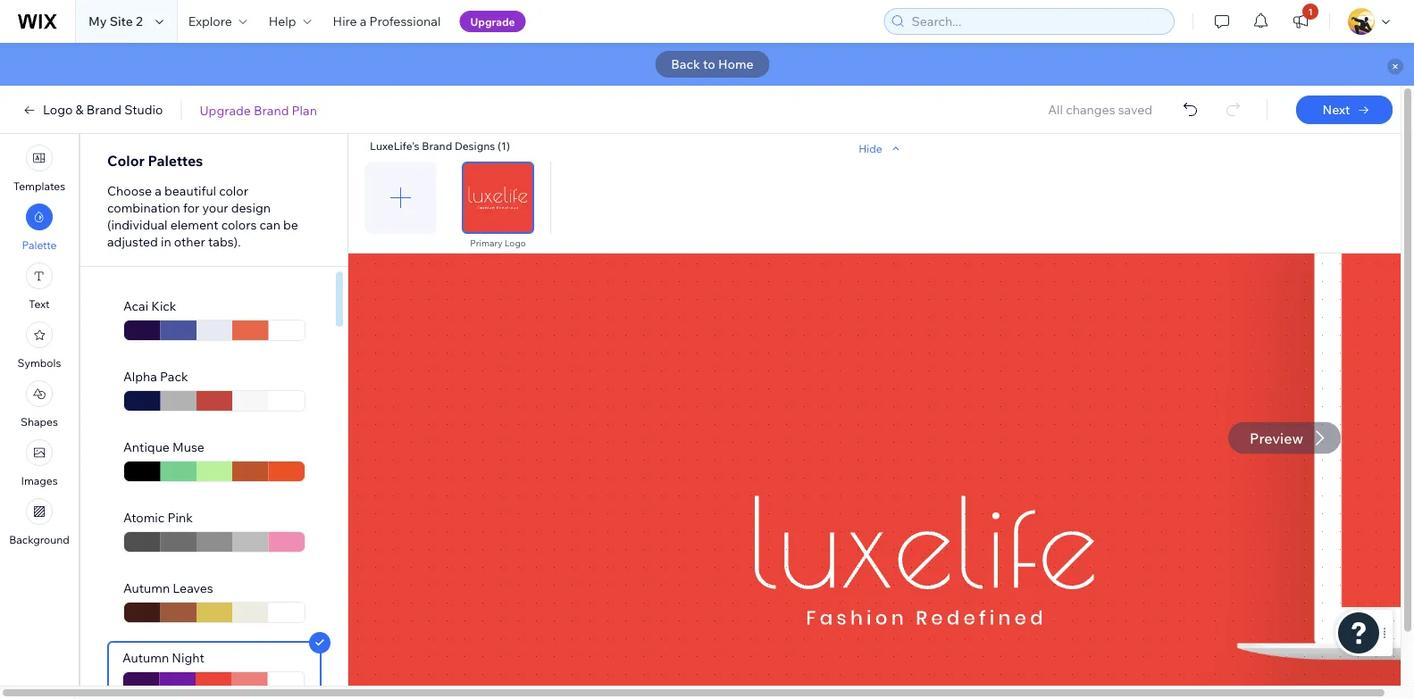 Task type: describe. For each thing, give the bounding box(es) containing it.
acai kick
[[123, 298, 176, 314]]

explore
[[188, 13, 232, 29]]

hire a professional
[[333, 13, 441, 29]]

element
[[170, 217, 219, 233]]

logo & brand studio button
[[21, 102, 163, 118]]

alpha pack
[[123, 369, 188, 385]]

background button
[[9, 499, 70, 547]]

brand for luxelife's brand designs (1)
[[422, 139, 452, 153]]

logo inside button
[[43, 102, 73, 117]]

design
[[231, 200, 271, 216]]

all
[[1048, 102, 1063, 117]]

autumn for autumn night
[[122, 650, 169, 666]]

choose a beautiful color combination for your design (individual element colors can be adjusted in other tabs).
[[107, 183, 298, 250]]

in
[[161, 234, 171, 250]]

color palettes
[[107, 152, 203, 170]]

adjusted
[[107, 234, 158, 250]]

brand for upgrade brand plan
[[254, 102, 289, 118]]

muse
[[172, 440, 205, 455]]

autumn night
[[122, 650, 204, 666]]

shapes
[[21, 415, 58, 429]]

choose
[[107, 183, 152, 199]]

color
[[219, 183, 248, 199]]

back to home button
[[655, 51, 770, 78]]

hide button
[[859, 140, 904, 156]]

night
[[172, 650, 204, 666]]

1
[[1308, 6, 1313, 17]]

a for beautiful
[[155, 183, 162, 199]]

upgrade brand plan
[[200, 102, 317, 118]]

all changes saved
[[1048, 102, 1153, 117]]

back to home alert
[[0, 43, 1414, 86]]

luxelife's
[[370, 139, 420, 153]]

templates button
[[13, 145, 65, 193]]

alpha
[[123, 369, 157, 385]]

luxelife's brand designs (1)
[[370, 139, 510, 153]]

other
[[174, 234, 205, 250]]

upgrade for upgrade brand plan
[[200, 102, 251, 118]]

kick
[[151, 298, 176, 314]]

images button
[[21, 440, 58, 488]]

1 horizontal spatial logo
[[505, 238, 526, 249]]

colors
[[221, 217, 257, 233]]

atomic
[[123, 510, 165, 526]]

preview
[[1250, 429, 1304, 447]]

menu containing templates
[[0, 139, 79, 552]]

designs
[[455, 139, 495, 153]]

can
[[260, 217, 280, 233]]

(individual
[[107, 217, 168, 233]]

autumn leaves
[[123, 581, 213, 596]]

help button
[[258, 0, 322, 43]]

pack
[[160, 369, 188, 385]]

primary logo
[[470, 238, 526, 249]]

primary
[[470, 238, 503, 249]]

preview button
[[1229, 422, 1341, 454]]

images
[[21, 474, 58, 488]]

logo & brand studio
[[43, 102, 163, 117]]

Search... field
[[906, 9, 1169, 34]]



Task type: vqa. For each thing, say whether or not it's contained in the screenshot.
Back to Home button
yes



Task type: locate. For each thing, give the bounding box(es) containing it.
be
[[283, 217, 298, 233]]

1 button
[[1281, 0, 1321, 43]]

back
[[671, 56, 700, 72]]

site
[[110, 13, 133, 29]]

back to home
[[671, 56, 754, 72]]

tabs).
[[208, 234, 241, 250]]

a right hire
[[360, 13, 367, 29]]

logo
[[43, 102, 73, 117], [505, 238, 526, 249]]

next button
[[1296, 96, 1393, 124]]

my
[[88, 13, 107, 29]]

1 vertical spatial a
[[155, 183, 162, 199]]

color
[[107, 152, 145, 170]]

hire a professional link
[[322, 0, 452, 43]]

&
[[76, 102, 84, 117]]

2
[[136, 13, 143, 29]]

0 horizontal spatial logo
[[43, 102, 73, 117]]

a
[[360, 13, 367, 29], [155, 183, 162, 199]]

menu
[[0, 139, 79, 552]]

text button
[[26, 263, 53, 311]]

0 horizontal spatial brand
[[86, 102, 122, 117]]

0 vertical spatial a
[[360, 13, 367, 29]]

a up the combination
[[155, 183, 162, 199]]

1 horizontal spatial upgrade
[[470, 15, 515, 28]]

pink
[[167, 510, 193, 526]]

autumn for autumn leaves
[[123, 581, 170, 596]]

acai
[[123, 298, 148, 314]]

antique
[[123, 440, 170, 455]]

0 horizontal spatial upgrade
[[200, 102, 251, 118]]

0 vertical spatial logo
[[43, 102, 73, 117]]

a for professional
[[360, 13, 367, 29]]

0 vertical spatial upgrade
[[470, 15, 515, 28]]

your
[[202, 200, 228, 216]]

leaves
[[173, 581, 213, 596]]

brand left plan at the top of the page
[[254, 102, 289, 118]]

help
[[269, 13, 296, 29]]

studio
[[124, 102, 163, 117]]

palette button
[[22, 204, 57, 252]]

1 horizontal spatial brand
[[254, 102, 289, 118]]

background
[[9, 533, 70, 547]]

1 vertical spatial logo
[[505, 238, 526, 249]]

upgrade button
[[460, 11, 526, 32]]

plan
[[292, 102, 317, 118]]

next
[[1323, 102, 1350, 117]]

autumn left night
[[122, 650, 169, 666]]

antique muse
[[123, 440, 205, 455]]

upgrade right professional at top left
[[470, 15, 515, 28]]

logo left "&"
[[43, 102, 73, 117]]

changes
[[1066, 102, 1116, 117]]

palettes
[[148, 152, 203, 170]]

(1)
[[498, 139, 510, 153]]

to
[[703, 56, 715, 72]]

templates
[[13, 180, 65, 193]]

brand left designs at the left top
[[422, 139, 452, 153]]

hide
[[859, 142, 883, 155]]

1 horizontal spatial a
[[360, 13, 367, 29]]

upgrade
[[470, 15, 515, 28], [200, 102, 251, 118]]

text
[[29, 298, 50, 311]]

1 vertical spatial autumn
[[122, 650, 169, 666]]

my site 2
[[88, 13, 143, 29]]

symbols button
[[17, 322, 61, 370]]

2 horizontal spatial brand
[[422, 139, 452, 153]]

brand
[[86, 102, 122, 117], [254, 102, 289, 118], [422, 139, 452, 153]]

home
[[718, 56, 754, 72]]

brand right "&"
[[86, 102, 122, 117]]

upgrade up palettes
[[200, 102, 251, 118]]

atomic pink
[[123, 510, 193, 526]]

logo right the primary
[[505, 238, 526, 249]]

1 vertical spatial upgrade
[[200, 102, 251, 118]]

hire
[[333, 13, 357, 29]]

for
[[183, 200, 200, 216]]

professional
[[369, 13, 441, 29]]

0 vertical spatial autumn
[[123, 581, 170, 596]]

beautiful
[[164, 183, 216, 199]]

symbols
[[17, 356, 61, 370]]

saved
[[1118, 102, 1153, 117]]

autumn left leaves
[[123, 581, 170, 596]]

autumn
[[123, 581, 170, 596], [122, 650, 169, 666]]

palette
[[22, 239, 57, 252]]

combination
[[107, 200, 180, 216]]

upgrade brand plan button
[[200, 102, 317, 118]]

upgrade for upgrade
[[470, 15, 515, 28]]

0 horizontal spatial a
[[155, 183, 162, 199]]

shapes button
[[21, 381, 58, 429]]

a inside choose a beautiful color combination for your design (individual element colors can be adjusted in other tabs).
[[155, 183, 162, 199]]



